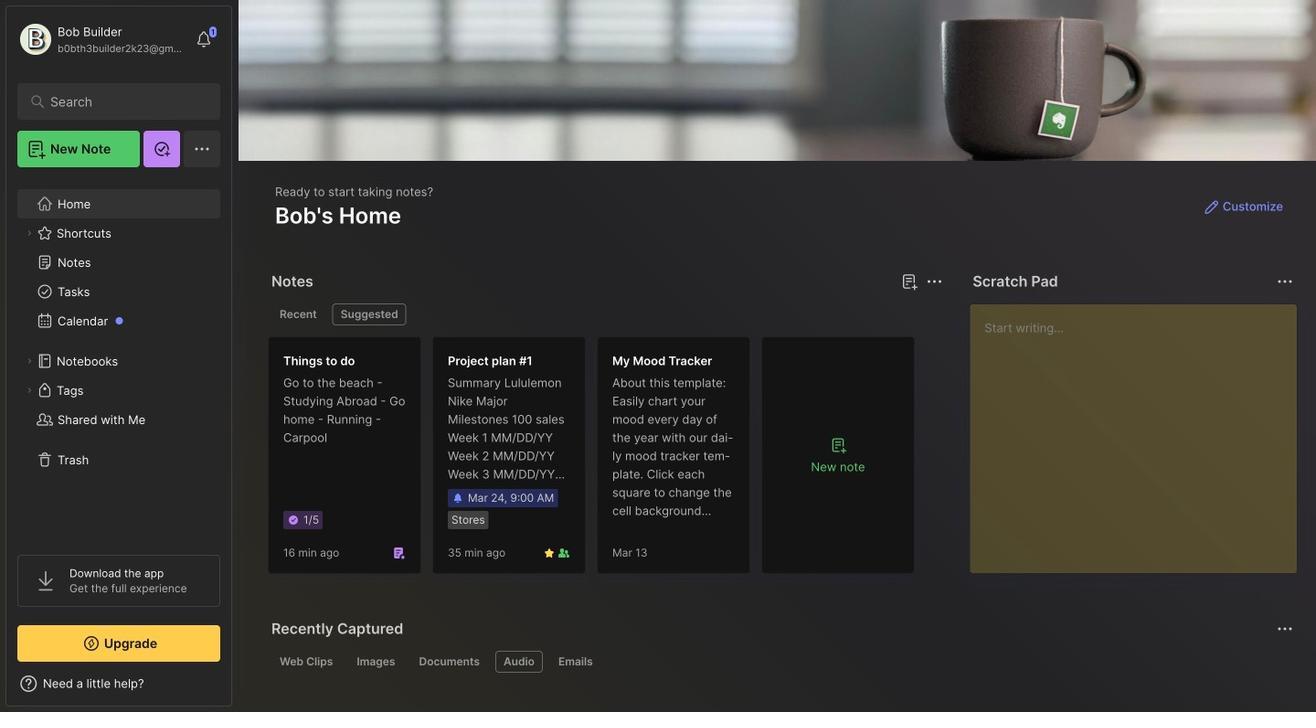 Task type: vqa. For each thing, say whether or not it's contained in the screenshot.
Notes to the left
no



Task type: describe. For each thing, give the bounding box(es) containing it.
1 tab list from the top
[[272, 304, 940, 326]]

expand notebooks image
[[24, 356, 35, 367]]

tree inside main element
[[6, 178, 231, 539]]

expand tags image
[[24, 385, 35, 396]]

main element
[[0, 0, 238, 712]]

click to collapse image
[[231, 678, 245, 700]]

2 tab list from the top
[[272, 651, 1291, 673]]



Task type: locate. For each thing, give the bounding box(es) containing it.
Search text field
[[50, 93, 196, 111]]

tab list
[[272, 304, 940, 326], [272, 651, 1291, 673]]

More actions field
[[922, 269, 948, 294], [1273, 269, 1298, 294]]

more actions image
[[924, 271, 946, 293]]

1 more actions field from the left
[[922, 269, 948, 294]]

1 horizontal spatial more actions field
[[1273, 269, 1298, 294]]

1 vertical spatial tab list
[[272, 651, 1291, 673]]

WHAT'S NEW field
[[6, 669, 231, 699]]

Start writing… text field
[[985, 304, 1297, 559]]

tab
[[272, 304, 325, 326], [333, 304, 407, 326], [272, 651, 341, 673], [349, 651, 404, 673], [411, 651, 488, 673], [496, 651, 543, 673], [550, 651, 601, 673]]

0 horizontal spatial more actions field
[[922, 269, 948, 294]]

tree
[[6, 178, 231, 539]]

None search field
[[50, 91, 196, 112]]

0 vertical spatial tab list
[[272, 304, 940, 326]]

2 more actions field from the left
[[1273, 269, 1298, 294]]

Account field
[[17, 21, 187, 58]]

more actions image
[[1275, 271, 1297, 293]]

row group
[[268, 336, 926, 585]]

none search field inside main element
[[50, 91, 196, 112]]



